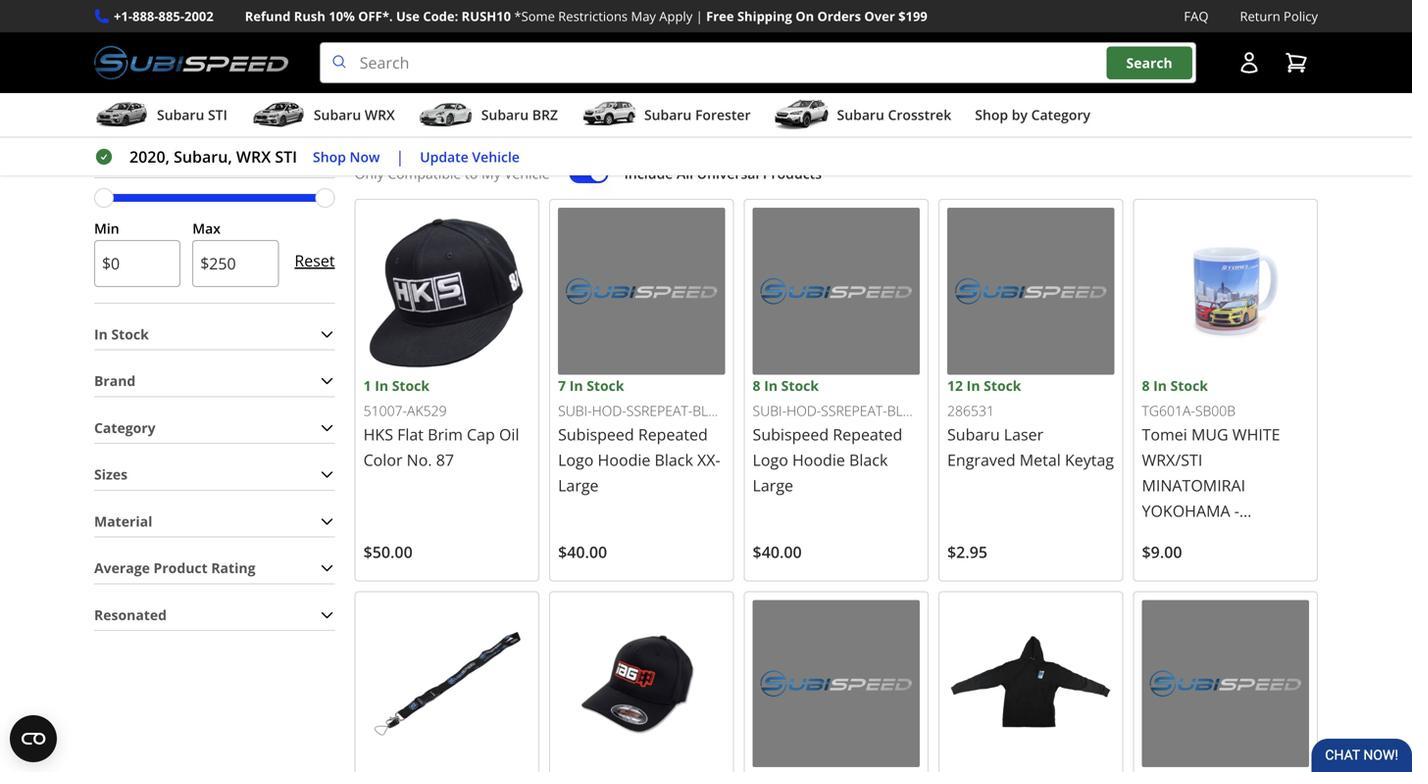 Task type: vqa. For each thing, say whether or not it's contained in the screenshot.
Welcome
no



Task type: describe. For each thing, give the bounding box(es) containing it.
return policy
[[1240, 7, 1318, 25]]

a subaru wrx thumbnail image image
[[251, 100, 306, 130]]

sizes button
[[94, 460, 335, 490]]

only
[[355, 164, 384, 183]]

sb00b
[[1196, 401, 1236, 420]]

restrictions
[[558, 7, 628, 25]]

8 for tomei
[[1142, 377, 1150, 395]]

hoodie for xx-
[[598, 450, 651, 471]]

$199
[[899, 7, 928, 25]]

black for subispeed repeated logo hoodie black large
[[849, 450, 888, 471]]

maximum slider
[[315, 188, 335, 208]]

wrx inside dropdown button
[[365, 106, 395, 124]]

black for subispeed repeated logo hoodie black xx- large
[[655, 450, 693, 471]]

a subaru sti thumbnail image image
[[94, 100, 149, 130]]

l
[[753, 424, 760, 442]]

subaru for subaru crosstrek
[[837, 106, 885, 124]]

average product rating button
[[94, 554, 335, 584]]

sizes
[[94, 466, 128, 484]]

wrx/sti
[[1142, 450, 1203, 471]]

stock for xxl
[[587, 377, 624, 395]]

shop for shop by category
[[975, 106, 1008, 124]]

shop by category
[[975, 106, 1091, 124]]

a subaru brz thumbnail image image
[[419, 100, 474, 130]]

white
[[1233, 424, 1281, 445]]

hks
[[364, 424, 393, 445]]

my
[[482, 164, 501, 183]]

orders
[[818, 7, 861, 25]]

0 vertical spatial |
[[696, 7, 703, 25]]

on
[[796, 7, 814, 25]]

by:
[[1148, 123, 1168, 141]]

results
[[382, 123, 428, 141]]

minimum slider
[[94, 188, 114, 208]]

+1-
[[114, 7, 132, 25]]

Max text field
[[192, 240, 279, 287]]

subi- for subispeed repeated logo hoodie black large
[[753, 401, 787, 420]]

brz
[[532, 106, 558, 124]]

repeated for subispeed repeated logo hoodie black xx- large
[[638, 424, 708, 445]]

888-
[[132, 7, 158, 25]]

subispeed repeated logo hoodie black xx-large image
[[558, 208, 725, 375]]

average product rating
[[94, 559, 255, 578]]

blk- for subispeed repeated logo hoodie black xx- large
[[693, 401, 721, 420]]

category
[[1031, 106, 1091, 124]]

update vehicle
[[420, 147, 520, 166]]

1
[[364, 377, 371, 395]]

iag performance iag boxer logo embroidered flexfit cap (black) - size s/m image
[[558, 601, 725, 768]]

mug
[[1192, 424, 1229, 445]]

now
[[350, 147, 380, 166]]

shop for shop featured products
[[572, 42, 629, 74]]

stock inside dropdown button
[[111, 325, 149, 344]]

faq link
[[1184, 6, 1209, 27]]

free
[[706, 7, 734, 25]]

a subaru forester thumbnail image image
[[582, 100, 637, 130]]

featured
[[635, 42, 733, 74]]

8 in stock subi-hod-ssrepeat-blk- l
[[753, 377, 915, 442]]

sort
[[1117, 123, 1144, 141]]

repeated for subispeed repeated logo hoodie black large
[[833, 424, 903, 445]]

in for white
[[1154, 377, 1167, 395]]

885-
[[158, 7, 184, 25]]

engraved
[[948, 450, 1016, 471]]

forester
[[695, 106, 751, 124]]

0 vertical spatial universal
[[697, 164, 759, 183]]

subaru forester button
[[582, 97, 751, 136]]

code:
[[423, 7, 458, 25]]

refund rush 10% off*. use code: rush10 *some restrictions may apply | free shipping on orders over $199
[[245, 7, 928, 25]]

yokohama
[[1142, 501, 1231, 522]]

shipping
[[738, 7, 792, 25]]

12
[[948, 377, 963, 395]]

subaru sti button
[[94, 97, 227, 136]]

material button
[[94, 507, 335, 537]]

shop featured products
[[572, 42, 841, 74]]

search button
[[1107, 46, 1193, 79]]

by
[[1012, 106, 1028, 124]]

in stock
[[94, 325, 149, 344]]

resonated
[[94, 606, 167, 625]]

brand
[[94, 372, 136, 391]]

subispeed repeated logo hoodie black 3x-large image
[[948, 601, 1115, 768]]

hks flat brim cap oil color no. 87 image
[[364, 208, 531, 375]]

blk- for subispeed repeated logo hoodie black large
[[887, 401, 915, 420]]

logo for subispeed repeated logo hoodie black xx- large
[[558, 450, 594, 471]]

subaru for subaru wrx
[[314, 106, 361, 124]]

reset
[[295, 250, 335, 271]]

all
[[677, 164, 694, 183]]

subispeed repeated logo hoodie black large image
[[753, 208, 920, 375]]

in for xxl
[[570, 377, 583, 395]]

2002
[[184, 7, 214, 25]]

no.
[[407, 450, 432, 471]]

subispeed repeated logo hoodie black large
[[753, 424, 903, 496]]

price
[[94, 153, 128, 172]]

subaru laser engraved metal keytag image
[[948, 208, 1115, 375]]

max
[[192, 219, 221, 238]]

include all universal products
[[624, 164, 822, 183]]

shop now link
[[313, 146, 380, 168]]

to
[[465, 164, 478, 183]]

subaru for subaru forester
[[644, 106, 692, 124]]

tg601a-
[[1142, 401, 1196, 420]]

subispeed logo image
[[94, 42, 288, 83]]

stock for white
[[1171, 377, 1208, 395]]

metal
[[1020, 450, 1061, 471]]

search
[[1127, 53, 1173, 72]]

stock for metal
[[984, 377, 1022, 395]]

update vehicle button
[[420, 146, 520, 168]]

subaru for subaru brz
[[481, 106, 529, 124]]

Min text field
[[94, 240, 181, 287]]

shop now
[[313, 147, 380, 166]]

oil
[[499, 424, 519, 445]]

price button
[[94, 148, 335, 178]]

in for l
[[764, 377, 778, 395]]

faq
[[1184, 7, 1209, 25]]



Task type: locate. For each thing, give the bounding box(es) containing it.
in inside 8 in stock tg601a-sb00b tomei mug white wrx/sti minatomirai yokohama - universal
[[1154, 377, 1167, 395]]

black down the 8 in stock subi-hod-ssrepeat-blk- l on the right
[[849, 450, 888, 471]]

1 hoodie from the left
[[793, 450, 845, 471]]

ak529
[[407, 401, 447, 420]]

1 black from the left
[[849, 450, 888, 471]]

sti down a subaru wrx thumbnail image
[[275, 146, 297, 167]]

subaru crosstrek button
[[774, 97, 952, 136]]

in up the subispeed repeated logo hoodie black large
[[764, 377, 778, 395]]

blk- inside the 8 in stock subi-hod-ssrepeat-blk- l
[[887, 401, 915, 420]]

update
[[420, 147, 469, 166]]

1 in stock 51007-ak529 hks flat brim cap oil color no. 87
[[364, 377, 519, 471]]

10%
[[329, 7, 355, 25]]

1 vertical spatial sti
[[275, 146, 297, 167]]

1 horizontal spatial logo
[[753, 450, 788, 471]]

1 $40.00 from the left
[[558, 542, 607, 563]]

stock inside the 12 in stock 286531 subaru laser engraved metal keytag
[[984, 377, 1022, 395]]

51007-
[[364, 401, 407, 420]]

vehicle down subaru brz dropdown button
[[472, 147, 520, 166]]

stock right the 7
[[587, 377, 624, 395]]

1 horizontal spatial repeated
[[833, 424, 903, 445]]

1 horizontal spatial blk-
[[887, 401, 915, 420]]

product
[[154, 559, 208, 578]]

xxl
[[558, 424, 580, 442]]

hoodie
[[793, 450, 845, 471], [598, 450, 651, 471]]

include
[[624, 164, 673, 183]]

1 subispeed from the left
[[753, 424, 829, 445]]

vehicle right my
[[504, 164, 550, 183]]

1 horizontal spatial $40.00
[[753, 542, 802, 563]]

shop inside the 'shop now' 'link'
[[313, 147, 346, 166]]

repeated inside the subispeed repeated logo hoodie black xx- large
[[638, 424, 708, 445]]

subaru left forester
[[644, 106, 692, 124]]

in inside the 8 in stock subi-hod-ssrepeat-blk- l
[[764, 377, 778, 395]]

1 8 from the left
[[753, 377, 761, 395]]

large inside the subispeed repeated logo hoodie black large
[[753, 475, 794, 496]]

1 large from the left
[[753, 475, 794, 496]]

subaru brz
[[481, 106, 558, 124]]

blk- up xx-
[[693, 401, 721, 420]]

subispeed repeated logo t-shirt (black) - size l image
[[753, 601, 920, 768]]

0 vertical spatial shop
[[572, 42, 629, 74]]

logo down the xxl
[[558, 450, 594, 471]]

sti
[[208, 106, 227, 124], [275, 146, 297, 167]]

0 horizontal spatial $40.00
[[558, 542, 607, 563]]

in for brim
[[375, 377, 389, 395]]

2 horizontal spatial shop
[[975, 106, 1008, 124]]

logo inside the subispeed repeated logo hoodie black large
[[753, 450, 788, 471]]

sort by:
[[1117, 123, 1168, 141]]

subaru inside the 12 in stock 286531 subaru laser engraved metal keytag
[[948, 424, 1000, 445]]

in right the 7
[[570, 377, 583, 395]]

$40.00 for subispeed repeated logo hoodie black large
[[753, 542, 802, 563]]

vehicle inside update vehicle button
[[472, 147, 520, 166]]

brim
[[428, 424, 463, 445]]

hoodie down the 8 in stock subi-hod-ssrepeat-blk- l on the right
[[793, 450, 845, 471]]

apply
[[659, 7, 693, 25]]

blk- left the 286531
[[887, 401, 915, 420]]

blk- inside the 7 in stock subi-hod-ssrepeat-blk- xxl
[[693, 401, 721, 420]]

8 up tg601a- at the bottom of page
[[1142, 377, 1150, 395]]

subaru crosstrek
[[837, 106, 952, 124]]

0 horizontal spatial black
[[655, 450, 693, 471]]

+1-888-885-2002
[[114, 7, 214, 25]]

$2.95
[[948, 542, 988, 563]]

tomei mug white wrx/sti minatomirai yokohama - universal image
[[1142, 208, 1309, 375]]

subaru down the 286531
[[948, 424, 1000, 445]]

0 horizontal spatial 8
[[753, 377, 761, 395]]

1 horizontal spatial hoodie
[[793, 450, 845, 471]]

black left xx-
[[655, 450, 693, 471]]

universal down yokohama
[[1142, 526, 1211, 547]]

1 horizontal spatial subispeed
[[753, 424, 829, 445]]

hod-
[[787, 401, 821, 420], [592, 401, 627, 420]]

subaru inside dropdown button
[[481, 106, 529, 124]]

in inside the 7 in stock subi-hod-ssrepeat-blk- xxl
[[570, 377, 583, 395]]

+1-888-885-2002 link
[[114, 6, 214, 27]]

use
[[396, 7, 420, 25]]

subaru for subaru sti
[[157, 106, 204, 124]]

ssrepeat- up the subispeed repeated logo hoodie black large
[[821, 401, 887, 420]]

may
[[631, 7, 656, 25]]

2 subispeed from the left
[[558, 424, 634, 445]]

black inside the subispeed repeated logo hoodie black xx- large
[[655, 450, 693, 471]]

subaru wrx
[[314, 106, 395, 124]]

subaru wrx button
[[251, 97, 395, 136]]

universal
[[697, 164, 759, 183], [1142, 526, 1211, 547]]

0 horizontal spatial blk-
[[693, 401, 721, 420]]

1 horizontal spatial subi-
[[753, 401, 787, 420]]

large down the xxl
[[558, 475, 599, 496]]

0 horizontal spatial ssrepeat-
[[627, 401, 693, 420]]

hoodie inside the subispeed repeated logo hoodie black xx- large
[[598, 450, 651, 471]]

stock up the subispeed repeated logo hoodie black large
[[781, 377, 819, 395]]

subispeed key chain lanyard - universal image
[[364, 601, 531, 768]]

search input field
[[320, 42, 1197, 83]]

logo down "l"
[[753, 450, 788, 471]]

2020, subaru, wrx sti
[[129, 146, 297, 167]]

ssrepeat- for subispeed repeated logo hoodie black xx- large
[[627, 401, 693, 420]]

subaru sti
[[157, 106, 227, 124]]

subaru right the a subaru crosstrek thumbnail image
[[837, 106, 885, 124]]

hod- for subispeed repeated logo hoodie black xx- large
[[592, 401, 627, 420]]

wrx up now
[[365, 106, 395, 124]]

subi- for subispeed repeated logo hoodie black xx- large
[[558, 401, 592, 420]]

1 horizontal spatial shop
[[572, 42, 629, 74]]

ssrepeat-
[[821, 401, 887, 420], [627, 401, 693, 420]]

subispeed inside the subispeed repeated logo hoodie black large
[[753, 424, 829, 445]]

subi- up "l"
[[753, 401, 787, 420]]

8 up "l"
[[753, 377, 761, 395]]

button image
[[1238, 51, 1261, 75]]

sti inside dropdown button
[[208, 106, 227, 124]]

ssrepeat- inside the 7 in stock subi-hod-ssrepeat-blk- xxl
[[627, 401, 693, 420]]

only compatible to my vehicle
[[355, 164, 550, 183]]

7 in stock subi-hod-ssrepeat-blk- xxl
[[558, 377, 721, 442]]

ssrepeat- inside the 8 in stock subi-hod-ssrepeat-blk- l
[[821, 401, 887, 420]]

wrx down a subaru wrx thumbnail image
[[236, 146, 271, 167]]

in inside 1 in stock 51007-ak529 hks flat brim cap oil color no. 87
[[375, 377, 389, 395]]

0 vertical spatial sti
[[208, 106, 227, 124]]

vehicle
[[472, 147, 520, 166], [504, 164, 550, 183]]

0 horizontal spatial large
[[558, 475, 599, 496]]

1 horizontal spatial black
[[849, 450, 888, 471]]

109
[[355, 123, 378, 141]]

2020,
[[129, 146, 170, 167]]

blk-
[[887, 401, 915, 420], [693, 401, 721, 420]]

minatomirai
[[1142, 475, 1246, 496]]

2 black from the left
[[655, 450, 693, 471]]

brand button
[[94, 366, 335, 397]]

1 ssrepeat- from the left
[[821, 401, 887, 420]]

8 inside the 8 in stock subi-hod-ssrepeat-blk- l
[[753, 377, 761, 395]]

1 horizontal spatial large
[[753, 475, 794, 496]]

universal right 'all'
[[697, 164, 759, 183]]

12 in stock 286531 subaru laser engraved metal keytag
[[948, 377, 1114, 471]]

1 horizontal spatial hod-
[[787, 401, 821, 420]]

logo for subispeed repeated logo hoodie black large
[[753, 450, 788, 471]]

sti up 2020, subaru, wrx sti
[[208, 106, 227, 124]]

tomei
[[1142, 424, 1188, 445]]

subaru brz button
[[419, 97, 558, 136]]

0 horizontal spatial universal
[[697, 164, 759, 183]]

subispeed inside the subispeed repeated logo hoodie black xx- large
[[558, 424, 634, 445]]

0 horizontal spatial hoodie
[[598, 450, 651, 471]]

0 horizontal spatial subi-
[[558, 401, 592, 420]]

2 large from the left
[[558, 475, 599, 496]]

0 horizontal spatial wrx
[[236, 146, 271, 167]]

hoodie inside the subispeed repeated logo hoodie black large
[[793, 450, 845, 471]]

black inside the subispeed repeated logo hoodie black large
[[849, 450, 888, 471]]

products
[[763, 164, 822, 183]]

8 in stock tg601a-sb00b tomei mug white wrx/sti minatomirai yokohama - universal
[[1142, 377, 1281, 547]]

in right 1
[[375, 377, 389, 395]]

subi-
[[753, 401, 787, 420], [558, 401, 592, 420]]

1 horizontal spatial sti
[[275, 146, 297, 167]]

1 vertical spatial universal
[[1142, 526, 1211, 547]]

0 horizontal spatial logo
[[558, 450, 594, 471]]

0 horizontal spatial sti
[[208, 106, 227, 124]]

color
[[364, 450, 403, 471]]

repeated inside the subispeed repeated logo hoodie black large
[[833, 424, 903, 445]]

stock for brim
[[392, 377, 430, 395]]

0 horizontal spatial |
[[396, 146, 404, 167]]

repeated
[[833, 424, 903, 445], [638, 424, 708, 445]]

shop left by
[[975, 106, 1008, 124]]

in up tg601a- at the bottom of page
[[1154, 377, 1167, 395]]

0 horizontal spatial subispeed
[[558, 424, 634, 445]]

shop left now
[[313, 147, 346, 166]]

subaru inside dropdown button
[[837, 106, 885, 124]]

subispeed for subispeed repeated logo hoodie black xx- large
[[558, 424, 634, 445]]

1 vertical spatial wrx
[[236, 146, 271, 167]]

stock up the 286531
[[984, 377, 1022, 395]]

hod- inside the 8 in stock subi-hod-ssrepeat-blk- l
[[787, 401, 821, 420]]

stock up ak529
[[392, 377, 430, 395]]

hoodie for large
[[793, 450, 845, 471]]

1 vertical spatial |
[[396, 146, 404, 167]]

hod- for subispeed repeated logo hoodie black large
[[787, 401, 821, 420]]

logo inside the subispeed repeated logo hoodie black xx- large
[[558, 450, 594, 471]]

off*.
[[358, 7, 393, 25]]

stock inside 1 in stock 51007-ak529 hks flat brim cap oil color no. 87
[[392, 377, 430, 395]]

in for metal
[[967, 377, 980, 395]]

subispeed repeated logo hoodie black xx- large
[[558, 424, 721, 496]]

large down "l"
[[753, 475, 794, 496]]

subaru forester
[[644, 106, 751, 124]]

stock inside the 7 in stock subi-hod-ssrepeat-blk- xxl
[[587, 377, 624, 395]]

hoodie down the 7 in stock subi-hod-ssrepeat-blk- xxl
[[598, 450, 651, 471]]

1 hod- from the left
[[787, 401, 821, 420]]

in up brand
[[94, 325, 108, 344]]

min
[[94, 219, 119, 238]]

in inside the 12 in stock 286531 subaru laser engraved metal keytag
[[967, 377, 980, 395]]

hod- up the subispeed repeated logo hoodie black large
[[787, 401, 821, 420]]

2 logo from the left
[[558, 450, 594, 471]]

0 horizontal spatial repeated
[[638, 424, 708, 445]]

1 blk- from the left
[[887, 401, 915, 420]]

-
[[1235, 501, 1240, 522]]

average
[[94, 559, 150, 578]]

reset button
[[295, 237, 335, 285]]

hod- inside the 7 in stock subi-hod-ssrepeat-blk- xxl
[[592, 401, 627, 420]]

286531
[[948, 401, 995, 420]]

shop down restrictions
[[572, 42, 629, 74]]

87
[[436, 450, 454, 471]]

stock for l
[[781, 377, 819, 395]]

subispeed for subispeed repeated logo hoodie black large
[[753, 424, 829, 445]]

material
[[94, 512, 152, 531]]

0 horizontal spatial shop
[[313, 147, 346, 166]]

2 blk- from the left
[[693, 401, 721, 420]]

crosstrek
[[888, 106, 952, 124]]

2 subi- from the left
[[558, 401, 592, 420]]

keytag
[[1065, 450, 1114, 471]]

| left free
[[696, 7, 703, 25]]

1 horizontal spatial universal
[[1142, 526, 1211, 547]]

return policy link
[[1240, 6, 1318, 27]]

products
[[739, 42, 841, 74]]

in right 12
[[967, 377, 980, 395]]

2 repeated from the left
[[638, 424, 708, 445]]

0 vertical spatial wrx
[[365, 106, 395, 124]]

open widget image
[[10, 716, 57, 763]]

|
[[696, 7, 703, 25], [396, 146, 404, 167]]

*some
[[514, 7, 555, 25]]

stock up brand
[[111, 325, 149, 344]]

ssrepeat- up the subispeed repeated logo hoodie black xx- large
[[627, 401, 693, 420]]

subi- up the xxl
[[558, 401, 592, 420]]

2 8 from the left
[[1142, 377, 1150, 395]]

$40.00 for subispeed repeated logo hoodie black xx- large
[[558, 542, 607, 563]]

subi- inside the 7 in stock subi-hod-ssrepeat-blk- xxl
[[558, 401, 592, 420]]

1 repeated from the left
[[833, 424, 903, 445]]

subi- inside the 8 in stock subi-hod-ssrepeat-blk- l
[[753, 401, 787, 420]]

0 horizontal spatial hod-
[[592, 401, 627, 420]]

subaru left "brz"
[[481, 106, 529, 124]]

subaru up subaru,
[[157, 106, 204, 124]]

2 hoodie from the left
[[598, 450, 651, 471]]

stock inside 8 in stock tg601a-sb00b tomei mug white wrx/sti minatomirai yokohama - universal
[[1171, 377, 1208, 395]]

large inside the subispeed repeated logo hoodie black xx- large
[[558, 475, 599, 496]]

2 ssrepeat- from the left
[[627, 401, 693, 420]]

8 for ssrepeat-
[[753, 377, 761, 395]]

2 $40.00 from the left
[[753, 542, 802, 563]]

ssrepeat- for subispeed repeated logo hoodie black large
[[821, 401, 887, 420]]

109 results
[[355, 123, 428, 141]]

prova brz t-shirt - universal image
[[1142, 601, 1309, 768]]

$50.00
[[364, 542, 413, 563]]

refund
[[245, 7, 291, 25]]

1 horizontal spatial wrx
[[365, 106, 395, 124]]

1 vertical spatial shop
[[975, 106, 1008, 124]]

stock inside the 8 in stock subi-hod-ssrepeat-blk- l
[[781, 377, 819, 395]]

1 horizontal spatial ssrepeat-
[[821, 401, 887, 420]]

rush
[[294, 7, 326, 25]]

1 logo from the left
[[753, 450, 788, 471]]

| down the results
[[396, 146, 404, 167]]

category
[[94, 419, 156, 437]]

compatible
[[388, 164, 461, 183]]

subaru up 'shop now'
[[314, 106, 361, 124]]

shop for shop now
[[313, 147, 346, 166]]

in inside in stock dropdown button
[[94, 325, 108, 344]]

a subaru crosstrek thumbnail image image
[[774, 100, 829, 130]]

shop inside shop by category 'dropdown button'
[[975, 106, 1008, 124]]

1 subi- from the left
[[753, 401, 787, 420]]

8 inside 8 in stock tg601a-sb00b tomei mug white wrx/sti minatomirai yokohama - universal
[[1142, 377, 1150, 395]]

stock up tg601a- at the bottom of page
[[1171, 377, 1208, 395]]

2 hod- from the left
[[592, 401, 627, 420]]

2 vertical spatial shop
[[313, 147, 346, 166]]

1 horizontal spatial 8
[[1142, 377, 1150, 395]]

subaru
[[157, 106, 204, 124], [314, 106, 361, 124], [481, 106, 529, 124], [644, 106, 692, 124], [837, 106, 885, 124], [948, 424, 1000, 445]]

hod- up the subispeed repeated logo hoodie black xx- large
[[592, 401, 627, 420]]

1 horizontal spatial |
[[696, 7, 703, 25]]

universal inside 8 in stock tg601a-sb00b tomei mug white wrx/sti minatomirai yokohama - universal
[[1142, 526, 1211, 547]]

category button
[[94, 413, 335, 443]]



